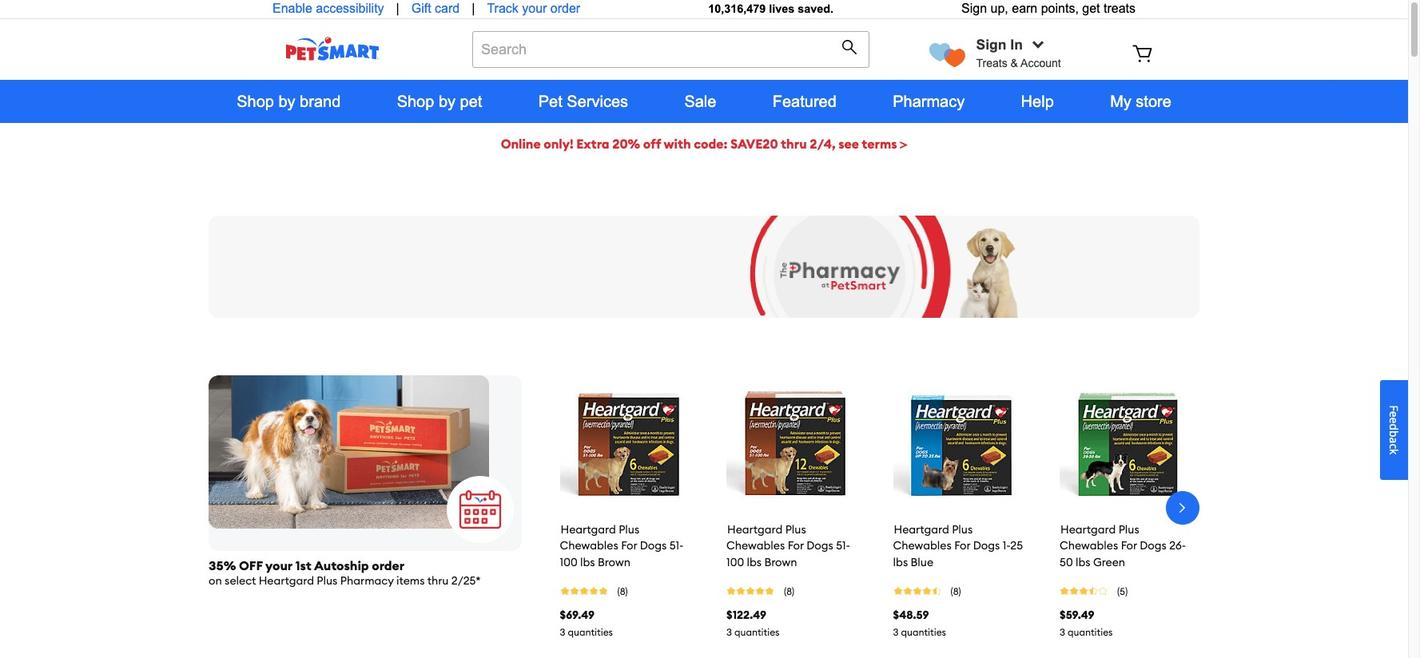 Task type: vqa. For each thing, say whether or not it's contained in the screenshot.
BIRD IMAGE
no



Task type: locate. For each thing, give the bounding box(es) containing it.
100
[[560, 556, 578, 570], [727, 556, 744, 570]]

1 horizontal spatial order
[[551, 2, 581, 15]]

heartgard plus chewables for dogs 51- 100 lbs brown for $122.49
[[727, 523, 851, 570]]

None search field
[[473, 31, 870, 84]]

&
[[1011, 57, 1019, 70]]

on
[[209, 574, 222, 588]]

0 horizontal spatial by
[[279, 93, 295, 110]]

1 3 quantities from the left
[[560, 627, 613, 639]]

a calendar icon and a dog standing outside next to two petsmart boxes image
[[209, 376, 522, 552]]

0 horizontal spatial heartgard plus chewables for dogs 51- 100 lbs brown
[[560, 523, 684, 570]]

the pharmacy at petsmart image
[[209, 216, 1200, 318]]

lbs right 50
[[1076, 556, 1091, 570]]

enable accessibility link
[[273, 0, 384, 18]]

51-
[[670, 539, 684, 554], [836, 539, 851, 554]]

for inside heartgard plus chewables for dogs 1-25 lbs blue
[[955, 539, 971, 554]]

quantities down $122.49
[[735, 627, 780, 639]]

1 horizontal spatial your
[[522, 2, 547, 15]]

1 chewables from the left
[[560, 539, 619, 554]]

3 down $48.59
[[894, 627, 899, 639]]

quantities for $122.49
[[735, 627, 780, 639]]

quantities down $69.49
[[568, 627, 613, 639]]

5.0 out of 5 stars selected element up $69.49
[[560, 587, 608, 597]]

3 for from the left
[[955, 539, 971, 554]]

4 chewables from the left
[[1060, 539, 1119, 554]]

lbs for $48.59
[[894, 556, 908, 570]]

1 brown from the left
[[598, 556, 631, 570]]

1 e from the top
[[1387, 411, 1402, 418]]

3 quantities from the left
[[901, 627, 947, 639]]

3 down $59.49
[[1060, 627, 1066, 639]]

| right "card"
[[472, 2, 475, 15]]

1 dogs from the left
[[640, 539, 667, 554]]

by for pet
[[439, 93, 456, 110]]

plus inside the 35% off your 1st autoship order on select heartgard plus pharmacy items thru 2/25*
[[317, 574, 338, 588]]

1 heartgard plus chewables for dogs 51- 100 lbs brown from the left
[[560, 523, 684, 570]]

3
[[560, 627, 566, 639], [727, 627, 732, 639], [894, 627, 899, 639], [1060, 627, 1066, 639]]

10,316,479  lives saved.
[[709, 2, 834, 15]]

1 horizontal spatial brown
[[765, 556, 798, 570]]

lbs for $69.49
[[580, 556, 595, 570]]

3 down $122.49
[[727, 627, 732, 639]]

1 horizontal spatial heartgard plus chewables for dogs 51- 100 lbs brown link
[[727, 522, 851, 571]]

2/4,
[[810, 136, 836, 152]]

1 horizontal spatial 51-
[[836, 539, 851, 554]]

2 heartgard plus chewables for dogs 51- 100 lbs brown from the left
[[727, 523, 851, 570]]

3 chewables from the left
[[894, 539, 952, 554]]

items
[[397, 574, 425, 588]]

only!
[[544, 136, 574, 152]]

3 quantities for $122.49
[[727, 627, 780, 639]]

heartgard
[[561, 523, 616, 537], [728, 523, 783, 537], [894, 523, 950, 537], [1061, 523, 1116, 537], [259, 574, 314, 588]]

0 vertical spatial order
[[551, 2, 581, 15]]

shop by pet
[[397, 93, 482, 110]]

1 51- from the left
[[670, 539, 684, 554]]

lbs left blue
[[894, 556, 908, 570]]

for inside heartgard plus chewables for dogs 26- 50 lbs green
[[1121, 539, 1138, 554]]

plus for $59.49
[[1119, 523, 1140, 537]]

order inside the 35% off your 1st autoship order on select heartgard plus pharmacy items thru 2/25*
[[372, 558, 405, 574]]

0 horizontal spatial 5.0 out of 5 stars selected element
[[560, 587, 608, 597]]

1 horizontal spatial heartgard plus chewables for dogs 51- 100 lbs brown
[[727, 523, 851, 570]]

chewables
[[560, 539, 619, 554], [727, 539, 785, 554], [894, 539, 952, 554], [1060, 539, 1119, 554]]

2 e from the top
[[1387, 418, 1402, 424]]

1 for from the left
[[621, 539, 637, 554]]

chewables up green
[[1060, 539, 1119, 554]]

heartgard for $69.49
[[561, 523, 616, 537]]

1 vertical spatial your
[[265, 558, 293, 574]]

sign
[[977, 37, 1007, 53]]

2 3 from the left
[[727, 627, 732, 639]]

e down f
[[1387, 418, 1402, 424]]

chewables up $69.49
[[560, 539, 619, 554]]

100 up $122.49
[[727, 556, 744, 570]]

thru
[[781, 136, 807, 152], [427, 574, 449, 588]]

3 quantities down $59.49
[[1060, 627, 1113, 639]]

1 horizontal spatial |
[[472, 2, 475, 15]]

3 quantities down $48.59
[[894, 627, 947, 639]]

placeholder image
[[560, 377, 698, 515], [727, 377, 865, 515], [894, 377, 1031, 515], [1060, 377, 1198, 515]]

3 placeholder image from the left
[[894, 377, 1031, 515]]

heartgard inside heartgard plus chewables for dogs 1-25 lbs blue
[[894, 523, 950, 537]]

2 (8) from the left
[[784, 586, 795, 598]]

3 lbs from the left
[[894, 556, 908, 570]]

get
[[1083, 2, 1101, 15]]

heartgard for $59.49
[[1061, 523, 1116, 537]]

1 3 from the left
[[560, 627, 566, 639]]

1 quantities from the left
[[568, 627, 613, 639]]

plus inside heartgard plus chewables for dogs 26- 50 lbs green
[[1119, 523, 1140, 537]]

sign up, earn points, get treats
[[962, 2, 1136, 15]]

heartgard inside heartgard plus chewables for dogs 26- 50 lbs green
[[1061, 523, 1116, 537]]

extra
[[577, 136, 610, 152]]

pharmacy
[[340, 574, 394, 588]]

lbs
[[580, 556, 595, 570], [747, 556, 762, 570], [894, 556, 908, 570], [1076, 556, 1091, 570]]

sale link
[[657, 80, 745, 123]]

chewables inside heartgard plus chewables for dogs 1-25 lbs blue
[[894, 539, 952, 554]]

4.5 out of 5 stars selected element
[[894, 587, 942, 597]]

your right the "track"
[[522, 2, 547, 15]]

by inside 'link'
[[439, 93, 456, 110]]

1 placeholder image from the left
[[560, 377, 698, 515]]

2 pet from the left
[[539, 93, 563, 110]]

lbs inside heartgard plus chewables for dogs 26- 50 lbs green
[[1076, 556, 1091, 570]]

2 chewables from the left
[[727, 539, 785, 554]]

sign
[[962, 2, 988, 15]]

chewables for $122.49
[[727, 539, 785, 554]]

1 horizontal spatial 5.0 out of 5 stars selected element
[[727, 587, 775, 597]]

k
[[1387, 449, 1402, 455]]

51- for $122.49
[[836, 539, 851, 554]]

1-
[[1003, 539, 1011, 554]]

heartgard plus chewables for dogs 26- 50 lbs green link
[[1060, 522, 1187, 571]]

1 | from the left
[[396, 2, 400, 15]]

f
[[1387, 406, 1402, 411]]

(8) for $122.49
[[784, 586, 795, 598]]

0 vertical spatial thru
[[781, 136, 807, 152]]

1 pet from the left
[[460, 93, 482, 110]]

1 vertical spatial thru
[[427, 574, 449, 588]]

1 5.0 out of 5 stars selected element from the left
[[560, 587, 608, 597]]

2 heartgard plus chewables for dogs 51- 100 lbs brown link from the left
[[727, 522, 851, 571]]

0 horizontal spatial 100
[[560, 556, 578, 570]]

plus
[[619, 523, 640, 537], [786, 523, 807, 537], [952, 523, 973, 537], [1119, 523, 1140, 537], [317, 574, 338, 588]]

chevron right image
[[1175, 501, 1191, 517]]

quantities down $48.59
[[901, 627, 947, 639]]

loyalty icon image
[[930, 43, 966, 67]]

3 for $69.49
[[560, 627, 566, 639]]

2 brown from the left
[[765, 556, 798, 570]]

2 51- from the left
[[836, 539, 851, 554]]

1 100 from the left
[[560, 556, 578, 570]]

lbs inside heartgard plus chewables for dogs 1-25 lbs blue
[[894, 556, 908, 570]]

pharmacy
[[893, 93, 965, 110]]

pet inside pet services link
[[539, 93, 563, 110]]

3.8 out of 5 stars selected element
[[1060, 587, 1108, 597]]

sale
[[685, 93, 717, 110]]

4 quantities from the left
[[1068, 627, 1113, 639]]

| left gift
[[396, 2, 400, 15]]

shop inside 'link'
[[397, 93, 434, 110]]

petsmart image
[[257, 37, 409, 61]]

2 5.0 out of 5 stars selected element from the left
[[727, 587, 775, 597]]

with
[[664, 136, 691, 152]]

chewables inside heartgard plus chewables for dogs 26- 50 lbs green
[[1060, 539, 1119, 554]]

0 horizontal spatial brown
[[598, 556, 631, 570]]

featured
[[773, 93, 837, 110]]

26-
[[1170, 539, 1187, 554]]

2 | from the left
[[472, 2, 475, 15]]

3 quantities down $122.49
[[727, 627, 780, 639]]

2 dogs from the left
[[807, 539, 834, 554]]

2 lbs from the left
[[747, 556, 762, 570]]

0 horizontal spatial heartgard plus chewables for dogs 51- 100 lbs brown link
[[560, 522, 684, 571]]

order
[[551, 2, 581, 15], [372, 558, 405, 574]]

4 placeholder image from the left
[[1060, 377, 1198, 515]]

heartgard plus chewables for dogs 51- 100 lbs brown link
[[560, 522, 684, 571], [727, 522, 851, 571]]

1 lbs from the left
[[580, 556, 595, 570]]

4 lbs from the left
[[1076, 556, 1091, 570]]

order right autoship
[[372, 558, 405, 574]]

thru inside the 35% off your 1st autoship order on select heartgard plus pharmacy items thru 2/25*
[[427, 574, 449, 588]]

select
[[225, 574, 256, 588]]

thru right items
[[427, 574, 449, 588]]

c
[[1387, 444, 1402, 449]]

3 (8) from the left
[[951, 586, 962, 598]]

heartgard plus chewables for dogs 1-25 lbs blue link
[[894, 522, 1023, 571]]

thru left 2/4,
[[781, 136, 807, 152]]

2 100 from the left
[[727, 556, 744, 570]]

shop
[[237, 93, 274, 110], [397, 93, 434, 110]]

chewables for $48.59
[[894, 539, 952, 554]]

enable
[[273, 2, 312, 15]]

>
[[900, 136, 908, 152]]

plus for $48.59
[[952, 523, 973, 537]]

heartgard for $48.59
[[894, 523, 950, 537]]

1 horizontal spatial 100
[[727, 556, 744, 570]]

chewables up blue
[[894, 539, 952, 554]]

3 3 from the left
[[894, 627, 899, 639]]

4 3 quantities from the left
[[1060, 627, 1113, 639]]

plus for $122.49
[[786, 523, 807, 537]]

dogs inside heartgard plus chewables for dogs 1-25 lbs blue
[[974, 539, 1001, 554]]

0 vertical spatial your
[[522, 2, 547, 15]]

e
[[1387, 411, 1402, 418], [1387, 418, 1402, 424]]

2 horizontal spatial (8)
[[951, 586, 962, 598]]

0 horizontal spatial (8)
[[618, 586, 628, 598]]

placeholder image for $122.49
[[727, 377, 865, 515]]

sign in
[[977, 37, 1023, 53]]

card
[[435, 2, 460, 15]]

0 horizontal spatial pet
[[460, 93, 482, 110]]

chewables for $69.49
[[560, 539, 619, 554]]

see
[[839, 136, 860, 152]]

1 horizontal spatial by
[[439, 93, 456, 110]]

saved.
[[798, 2, 834, 15]]

heartgard plus chewables for dogs 51- 100 lbs brown
[[560, 523, 684, 570], [727, 523, 851, 570]]

by
[[279, 93, 295, 110], [439, 93, 456, 110]]

1 shop from the left
[[237, 93, 274, 110]]

0 horizontal spatial thru
[[427, 574, 449, 588]]

1 horizontal spatial shop
[[397, 93, 434, 110]]

pet services
[[539, 93, 628, 110]]

5.0 out of 5 stars selected element for $69.49
[[560, 587, 608, 597]]

4 3 from the left
[[1060, 627, 1066, 639]]

1 horizontal spatial (8)
[[784, 586, 795, 598]]

1 horizontal spatial pet
[[539, 93, 563, 110]]

0 horizontal spatial your
[[265, 558, 293, 574]]

brown for $122.49
[[765, 556, 798, 570]]

5.0 out of 5 stars selected element
[[560, 587, 608, 597], [727, 587, 775, 597]]

chewables up $122.49
[[727, 539, 785, 554]]

3 dogs from the left
[[974, 539, 1001, 554]]

100 for $69.49
[[560, 556, 578, 570]]

d
[[1387, 424, 1402, 431]]

1st
[[295, 558, 312, 574]]

store
[[1136, 93, 1172, 110]]

2 placeholder image from the left
[[727, 377, 865, 515]]

placeholder image for $59.49
[[1060, 377, 1198, 515]]

blue
[[911, 556, 934, 570]]

3 quantities
[[560, 627, 613, 639], [727, 627, 780, 639], [894, 627, 947, 639], [1060, 627, 1113, 639]]

5.0 out of 5 stars selected element up $122.49
[[727, 587, 775, 597]]

my store link
[[1083, 80, 1200, 123]]

1 vertical spatial order
[[372, 558, 405, 574]]

1 by from the left
[[279, 93, 295, 110]]

order right the "track"
[[551, 2, 581, 15]]

3 3 quantities from the left
[[894, 627, 947, 639]]

2 3 quantities from the left
[[727, 627, 780, 639]]

lbs up $122.49
[[747, 556, 762, 570]]

brown
[[598, 556, 631, 570], [765, 556, 798, 570]]

2 shop from the left
[[397, 93, 434, 110]]

(8)
[[618, 586, 628, 598], [784, 586, 795, 598], [951, 586, 962, 598]]

10,316,479
[[709, 2, 766, 15]]

3 down $69.49
[[560, 627, 566, 639]]

3 quantities down $69.49
[[560, 627, 613, 639]]

lbs up $69.49
[[580, 556, 595, 570]]

pet
[[460, 93, 482, 110], [539, 93, 563, 110]]

1 (8) from the left
[[618, 586, 628, 598]]

accessibility
[[316, 2, 384, 15]]

2 by from the left
[[439, 93, 456, 110]]

4 dogs from the left
[[1140, 539, 1167, 554]]

quantities down $59.49
[[1068, 627, 1113, 639]]

0 horizontal spatial shop
[[237, 93, 274, 110]]

for for $122.49
[[788, 539, 804, 554]]

green
[[1094, 556, 1126, 570]]

1 heartgard plus chewables for dogs 51- 100 lbs brown link from the left
[[560, 522, 684, 571]]

10,316,479  lives saved. link
[[709, 2, 834, 15]]

2 for from the left
[[788, 539, 804, 554]]

0 horizontal spatial 51-
[[670, 539, 684, 554]]

dogs inside heartgard plus chewables for dogs 26- 50 lbs green
[[1140, 539, 1167, 554]]

plus inside heartgard plus chewables for dogs 1-25 lbs blue
[[952, 523, 973, 537]]

for for $48.59
[[955, 539, 971, 554]]

e up the 'd'
[[1387, 411, 1402, 418]]

shop by brand
[[237, 93, 341, 110]]

shop for shop by brand
[[237, 93, 274, 110]]

heartgard plus chewables for dogs 51- 100 lbs brown for $69.49
[[560, 523, 684, 570]]

dogs for $69.49
[[640, 539, 667, 554]]

None submit
[[842, 39, 862, 59]]

100 up $69.49
[[560, 556, 578, 570]]

4 for from the left
[[1121, 539, 1138, 554]]

2 quantities from the left
[[735, 627, 780, 639]]

your left the 1st
[[265, 558, 293, 574]]

0 horizontal spatial order
[[372, 558, 405, 574]]

0 horizontal spatial |
[[396, 2, 400, 15]]



Task type: describe. For each thing, give the bounding box(es) containing it.
search text field
[[473, 31, 870, 68]]

35%
[[209, 558, 236, 574]]

quantities for $69.49
[[568, 627, 613, 639]]

code:
[[694, 136, 728, 152]]

off
[[643, 136, 661, 152]]

heartgard plus chewables for dogs 51- 100 lbs brown link for $122.49
[[727, 522, 851, 571]]

online
[[501, 136, 541, 152]]

f e e d b a c k
[[1387, 406, 1402, 455]]

placeholder image for $69.49
[[560, 377, 698, 515]]

earn
[[1012, 2, 1038, 15]]

services
[[567, 93, 628, 110]]

3 quantities for $59.49
[[1060, 627, 1113, 639]]

2/25*
[[452, 574, 481, 588]]

heartgard plus chewables for dogs 51- 100 lbs brown link for $69.49
[[560, 522, 684, 571]]

my store
[[1111, 93, 1172, 110]]

shop by brand link
[[209, 80, 369, 123]]

$48.59
[[894, 609, 929, 623]]

treats
[[1104, 2, 1136, 15]]

(5)
[[1118, 586, 1128, 598]]

dogs for $59.49
[[1140, 539, 1167, 554]]

pet services link
[[511, 80, 657, 123]]

pharmacy link
[[865, 80, 993, 123]]

$59.49
[[1060, 609, 1095, 623]]

for for $69.49
[[621, 539, 637, 554]]

(8) for $48.59
[[951, 586, 962, 598]]

placeholder image for $48.59
[[894, 377, 1031, 515]]

lbs for $59.49
[[1076, 556, 1091, 570]]

dogs for $122.49
[[807, 539, 834, 554]]

autoship
[[314, 558, 369, 574]]

in
[[1011, 37, 1023, 53]]

enable accessibility
[[273, 2, 384, 15]]

online only! extra 20% off with code: save20 thru 2/4, see terms > link
[[501, 136, 908, 152]]

50
[[1060, 556, 1073, 570]]

heartgard plus chewables for dogs 1-25 lbs blue
[[894, 523, 1023, 570]]

51- for $69.49
[[670, 539, 684, 554]]

treats
[[977, 57, 1008, 70]]

treats & account
[[977, 57, 1062, 70]]

a
[[1387, 438, 1402, 444]]

track your order
[[487, 2, 581, 15]]

points,
[[1042, 2, 1079, 15]]

dogs for $48.59
[[974, 539, 1001, 554]]

lbs for $122.49
[[747, 556, 762, 570]]

f e e d b a c k button
[[1381, 380, 1409, 480]]

online only! extra 20% off with code: save20 thru 2/4, see terms >
[[501, 136, 908, 152]]

plus for $69.49
[[619, 523, 640, 537]]

3 for $48.59
[[894, 627, 899, 639]]

help link
[[993, 80, 1083, 123]]

brown for $69.49
[[598, 556, 631, 570]]

3 quantities for $69.49
[[560, 627, 613, 639]]

(8) for $69.49
[[618, 586, 628, 598]]

shop by pet link
[[369, 80, 511, 123]]

account
[[1021, 57, 1062, 70]]

track your order link
[[487, 0, 581, 18]]

gift card
[[412, 2, 460, 15]]

up,
[[991, 2, 1009, 15]]

quantities for $48.59
[[901, 627, 947, 639]]

by for brand
[[279, 93, 295, 110]]

terms
[[862, 136, 898, 152]]

save20
[[731, 136, 779, 152]]

pet inside shop by pet 'link'
[[460, 93, 482, 110]]

3 for $122.49
[[727, 627, 732, 639]]

100 for $122.49
[[727, 556, 744, 570]]

your inside the 35% off your 1st autoship order on select heartgard plus pharmacy items thru 2/25*
[[265, 558, 293, 574]]

off
[[239, 558, 263, 574]]

for for $59.49
[[1121, 539, 1138, 554]]

35% off your 1st autoship order on select heartgard plus pharmacy items thru 2/25*
[[209, 558, 481, 588]]

brand
[[300, 93, 341, 110]]

lives
[[769, 2, 795, 15]]

$122.49
[[727, 609, 767, 623]]

my
[[1111, 93, 1132, 110]]

track
[[487, 2, 519, 15]]

3 quantities for $48.59
[[894, 627, 947, 639]]

heartgard inside the 35% off your 1st autoship order on select heartgard plus pharmacy items thru 2/25*
[[259, 574, 314, 588]]

20%
[[613, 136, 641, 152]]

chewables for $59.49
[[1060, 539, 1119, 554]]

gift
[[412, 2, 431, 15]]

heartgard for $122.49
[[728, 523, 783, 537]]

featured link
[[745, 80, 865, 123]]

shop for shop by pet
[[397, 93, 434, 110]]

help
[[1022, 93, 1054, 110]]

1 horizontal spatial thru
[[781, 136, 807, 152]]

5.0 out of 5 stars selected element for $122.49
[[727, 587, 775, 597]]

gift card link
[[412, 0, 460, 18]]

25
[[1011, 539, 1023, 554]]

quantities for $59.49
[[1068, 627, 1113, 639]]

3 for $59.49
[[1060, 627, 1066, 639]]

heartgard plus chewables for dogs 26- 50 lbs green
[[1060, 523, 1187, 570]]

b
[[1387, 431, 1402, 438]]

$69.49
[[560, 609, 595, 623]]



